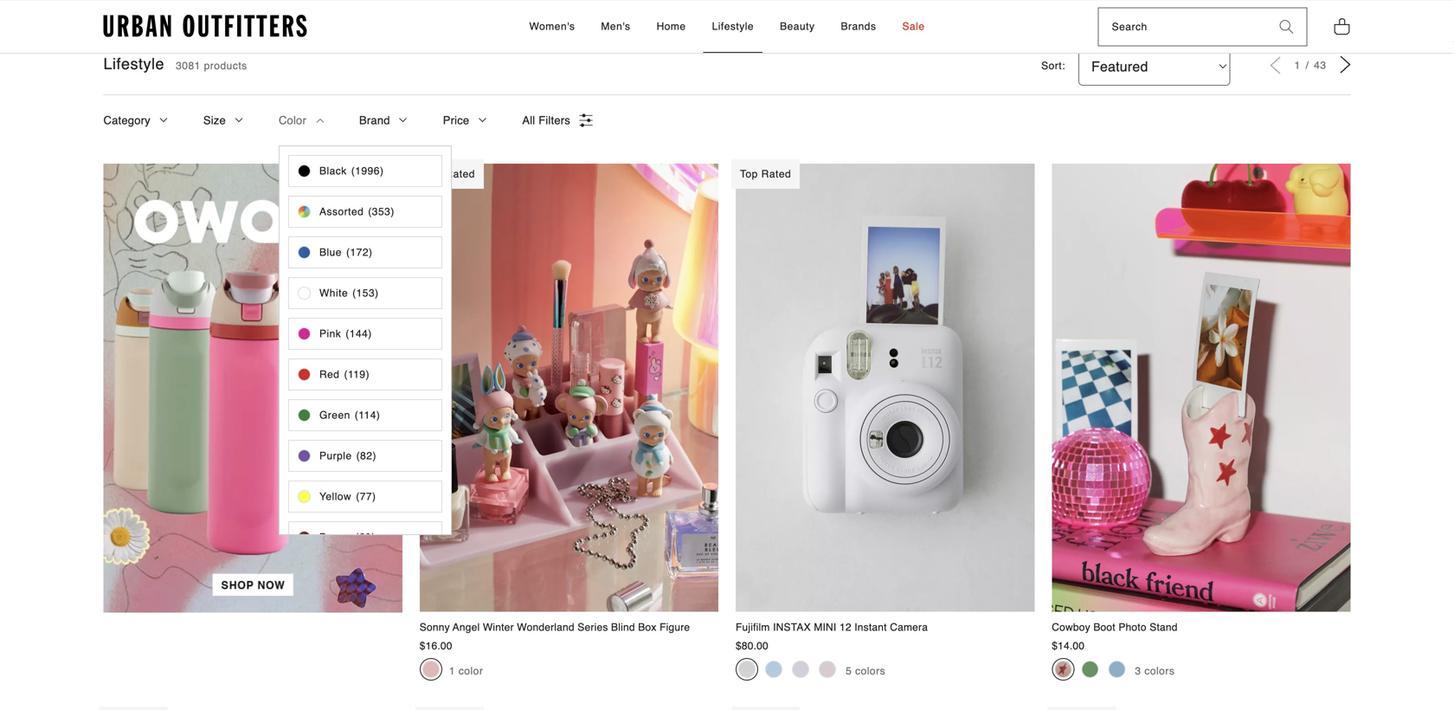 Task type: describe. For each thing, give the bounding box(es) containing it.
1 for 1 color
[[449, 665, 455, 677]]

filters
[[539, 114, 571, 127]]

instax
[[773, 621, 811, 633]]

photo
[[1119, 621, 1147, 633]]

12
[[840, 621, 852, 633]]

(353)
[[368, 206, 395, 218]]

instant
[[855, 621, 887, 633]]

top for fujifilm instax mini 12 instant camera
[[740, 168, 758, 180]]

beauty
[[780, 20, 815, 32]]

rated for angel
[[445, 168, 475, 180]]

sonny angel winter wonderland series blind box figure image
[[420, 164, 719, 612]]

original price: $80.00 element
[[736, 640, 769, 652]]

(119)
[[344, 369, 370, 381]]

home link
[[648, 1, 695, 53]]

mini
[[814, 621, 837, 633]]

figure
[[660, 621, 690, 633]]

1 sky image from the left
[[765, 661, 783, 678]]

43
[[1315, 59, 1327, 71]]

5 colors
[[846, 665, 886, 677]]

cowboy boot photo stand image
[[1052, 164, 1351, 612]]

top rated for fujifilm
[[740, 168, 792, 180]]

red
[[319, 369, 340, 381]]

original price: $14.00 element
[[1052, 640, 1085, 652]]

$80.00
[[736, 640, 769, 652]]

black
[[319, 165, 347, 177]]

brown
[[319, 531, 351, 544]]

rated for instax
[[762, 168, 792, 180]]

fujifilm
[[736, 621, 770, 633]]

cowboy
[[1052, 621, 1091, 633]]

my shopping bag image
[[1334, 17, 1351, 36]]

brand
[[359, 114, 390, 127]]

(144)
[[346, 328, 372, 340]]

cowboy boot photo stand
[[1052, 621, 1178, 633]]

women's link
[[521, 1, 584, 53]]

pink image
[[819, 661, 836, 678]]

urban outfitters image
[[103, 15, 307, 38]]

color
[[459, 665, 483, 677]]

top rated for sonny
[[424, 168, 475, 180]]

pink
[[319, 328, 341, 340]]

brands link
[[833, 1, 885, 53]]

$16.00
[[420, 640, 453, 652]]

price
[[443, 114, 470, 127]]

3081
[[176, 60, 201, 72]]

beauty link
[[772, 1, 824, 53]]



Task type: locate. For each thing, give the bounding box(es) containing it.
lifestyle right home
[[712, 20, 754, 32]]

lilac image
[[792, 661, 810, 678]]

top
[[424, 168, 442, 180], [740, 168, 758, 180]]

all filters
[[522, 114, 571, 127]]

top rated
[[424, 168, 475, 180], [740, 168, 792, 180]]

colors for 3 colors
[[1145, 665, 1175, 677]]

sky image left 3
[[1109, 661, 1126, 678]]

owala image
[[103, 164, 402, 612]]

white
[[319, 287, 348, 299]]

blue
[[319, 247, 342, 259]]

fujifilm instax mini 12 instant camera image
[[736, 164, 1035, 612]]

2 rated from the left
[[762, 168, 792, 180]]

1 horizontal spatial sky image
[[1109, 661, 1126, 678]]

(153)
[[353, 287, 379, 299]]

2 colors from the left
[[1145, 665, 1175, 677]]

1 left color
[[449, 665, 455, 677]]

1 colors from the left
[[856, 665, 886, 677]]

yellow
[[319, 491, 352, 503]]

purple
[[319, 450, 352, 462]]

0 horizontal spatial top
[[424, 168, 442, 180]]

0 horizontal spatial rated
[[445, 168, 475, 180]]

5
[[846, 665, 852, 677]]

winter
[[483, 621, 514, 633]]

2 top from the left
[[740, 168, 758, 180]]

(172)
[[346, 247, 373, 259]]

search image
[[1280, 20, 1294, 34]]

colors right 3
[[1145, 665, 1175, 677]]

color button
[[279, 95, 325, 146]]

(114)
[[355, 409, 380, 421]]

3 colors
[[1135, 665, 1175, 677]]

3081 products
[[176, 60, 247, 72]]

cowboy boot photo stand link
[[1052, 164, 1351, 635]]

colors right 5
[[856, 665, 886, 677]]

1 for 1
[[1295, 59, 1304, 71]]

men's
[[601, 20, 631, 32]]

sky image left lilac icon
[[765, 661, 783, 678]]

blind
[[611, 621, 635, 633]]

pink image
[[1055, 661, 1072, 678]]

1 top rated from the left
[[424, 168, 475, 180]]

color
[[279, 114, 307, 127]]

main navigation element
[[374, 1, 1081, 53]]

1 color
[[449, 665, 483, 677]]

fujifilm instax mini 12 instant camera
[[736, 621, 928, 633]]

colors
[[856, 665, 886, 677], [1145, 665, 1175, 677]]

colors for 5 colors
[[856, 665, 886, 677]]

green
[[319, 409, 351, 421]]

(1996)
[[351, 165, 384, 177]]

1 horizontal spatial 1
[[1295, 59, 1304, 71]]

box
[[638, 621, 657, 633]]

Search text field
[[1099, 8, 1267, 46]]

size
[[203, 114, 226, 127]]

home
[[657, 20, 686, 32]]

camera
[[890, 621, 928, 633]]

wonderland
[[517, 621, 575, 633]]

None search field
[[1099, 8, 1267, 46]]

0 horizontal spatial sky image
[[765, 661, 783, 678]]

$14.00
[[1052, 640, 1085, 652]]

sonny angel winter wonderland series blind box figure
[[420, 621, 690, 633]]

stand
[[1150, 621, 1178, 633]]

2 top rated from the left
[[740, 168, 792, 180]]

top for sonny angel winter wonderland series blind box figure
[[424, 168, 442, 180]]

sale
[[903, 20, 925, 32]]

multi image
[[422, 661, 440, 678]]

women's
[[529, 20, 575, 32]]

sort:
[[1042, 60, 1066, 72]]

1 horizontal spatial top rated
[[740, 168, 792, 180]]

assorted
[[319, 206, 364, 218]]

0 horizontal spatial 1
[[449, 665, 455, 677]]

sale link
[[894, 1, 934, 53]]

0 vertical spatial lifestyle
[[712, 20, 754, 32]]

0 horizontal spatial lifestyle
[[103, 55, 165, 73]]

category button
[[103, 95, 169, 146]]

1 horizontal spatial colors
[[1145, 665, 1175, 677]]

1 left 43
[[1295, 59, 1304, 71]]

lifestyle
[[712, 20, 754, 32], [103, 55, 165, 73]]

category
[[103, 114, 151, 127]]

1 vertical spatial lifestyle
[[103, 55, 165, 73]]

1 horizontal spatial top
[[740, 168, 758, 180]]

1 rated from the left
[[445, 168, 475, 180]]

(82)
[[356, 450, 377, 462]]

series
[[578, 621, 608, 633]]

lifestyle left 3081
[[103, 55, 165, 73]]

rated
[[445, 168, 475, 180], [762, 168, 792, 180]]

1
[[1295, 59, 1304, 71], [449, 665, 455, 677]]

0 horizontal spatial top rated
[[424, 168, 475, 180]]

products
[[204, 60, 247, 72]]

1 horizontal spatial lifestyle
[[712, 20, 754, 32]]

angel
[[453, 621, 480, 633]]

2 sky image from the left
[[1109, 661, 1126, 678]]

brands
[[841, 20, 877, 32]]

original price: $16.00 element
[[420, 640, 453, 652]]

price button
[[443, 95, 488, 146]]

sky image
[[765, 661, 783, 678], [1109, 661, 1126, 678]]

1 horizontal spatial rated
[[762, 168, 792, 180]]

all filters button
[[522, 95, 593, 146]]

0 horizontal spatial colors
[[856, 665, 886, 677]]

white image
[[739, 661, 756, 678]]

green image
[[1082, 661, 1099, 678]]

0 vertical spatial 1
[[1295, 59, 1304, 71]]

boot
[[1094, 621, 1116, 633]]

lifestyle inside lifestyle link
[[712, 20, 754, 32]]

brand button
[[359, 95, 408, 146]]

sonny
[[420, 621, 450, 633]]

men's link
[[593, 1, 639, 53]]

all
[[522, 114, 535, 127]]

(77)
[[356, 491, 376, 503]]

1 vertical spatial 1
[[449, 665, 455, 677]]

3
[[1135, 665, 1142, 677]]

size button
[[203, 95, 244, 146]]

lifestyle link
[[704, 1, 763, 53]]

(60)
[[355, 531, 376, 544]]

brown (60)
[[319, 531, 376, 544]]

1 top from the left
[[424, 168, 442, 180]]



Task type: vqa. For each thing, say whether or not it's contained in the screenshot.
4
no



